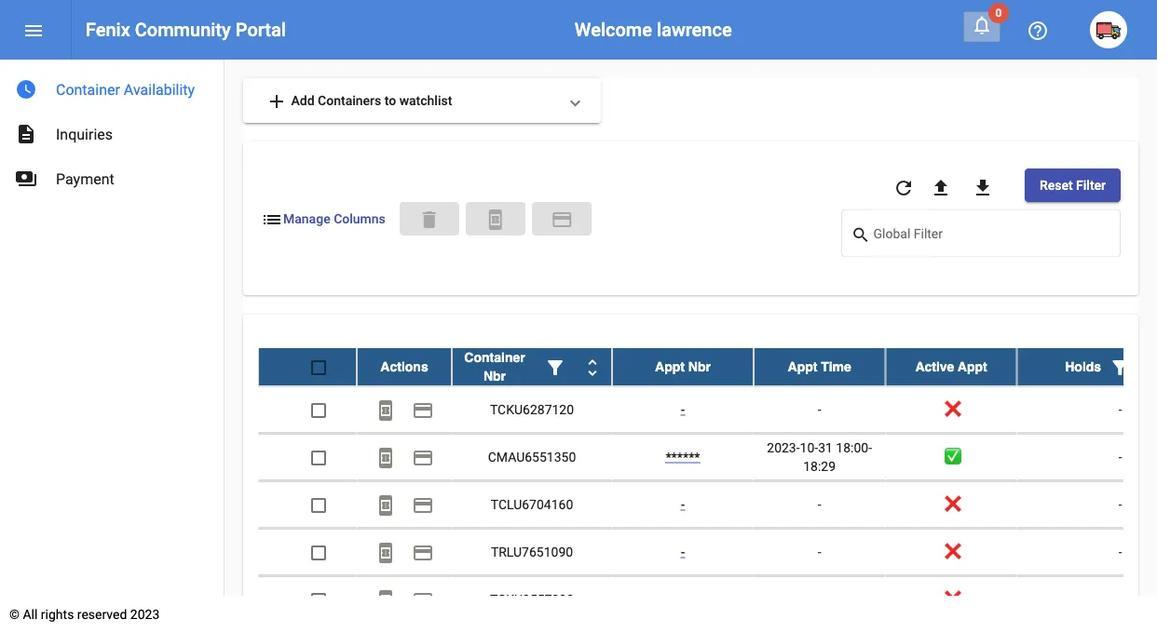 Task type: vqa. For each thing, say whether or not it's contained in the screenshot.
Port LFD column header
no



Task type: describe. For each thing, give the bounding box(es) containing it.
active
[[916, 359, 955, 374]]

active appt column header
[[886, 348, 1017, 385]]

help_outline button
[[1020, 11, 1057, 48]]

18:00-
[[836, 440, 872, 455]]

3 row from the top
[[258, 434, 1158, 481]]

no color image inside file_download button
[[972, 177, 994, 199]]

notifications_none button
[[964, 11, 1001, 42]]

no color image inside file_upload button
[[930, 177, 952, 199]]

nbr for appt nbr
[[689, 359, 711, 374]]

fenix
[[86, 19, 130, 41]]

appt time
[[788, 359, 852, 374]]

payment button for tcku3557393
[[405, 581, 442, 618]]

book_online for tcku3557393
[[375, 589, 397, 612]]

search
[[851, 225, 871, 245]]

appt for appt nbr
[[655, 359, 685, 374]]

welcome lawrence
[[575, 19, 732, 41]]

description
[[15, 123, 37, 145]]

payment
[[56, 170, 114, 188]]

- link for tcku6287120
[[681, 402, 685, 417]]

31
[[818, 440, 833, 455]]

unfold_more button
[[574, 348, 611, 385]]

watch_later
[[15, 78, 37, 101]]

tcku3557393
[[490, 592, 574, 607]]

actions
[[381, 359, 428, 374]]

appt nbr column header
[[612, 348, 754, 385]]

10-
[[800, 440, 819, 455]]

file_upload
[[930, 177, 952, 199]]

container for nbr
[[464, 350, 525, 365]]

❌ for tcku6287120
[[945, 402, 958, 417]]

file_upload button
[[923, 169, 960, 206]]

6 row from the top
[[258, 577, 1158, 624]]

column header containing filter_alt
[[452, 348, 612, 385]]

tclu6704160
[[491, 497, 573, 512]]

reset filter button
[[1025, 169, 1121, 202]]

no color image inside unfold_more button
[[582, 356, 604, 379]]

payment for cmau6551350
[[412, 447, 434, 469]]

lawrence
[[657, 19, 732, 41]]

add
[[266, 90, 288, 113]]

filter
[[1077, 178, 1106, 193]]

2023-
[[767, 440, 800, 455]]

no color image inside the filter_alt column header
[[1109, 356, 1132, 379]]

payment for tcku6287120
[[412, 399, 434, 422]]

grid containing filter_alt
[[258, 348, 1158, 634]]

active appt
[[916, 359, 988, 374]]

delete button
[[400, 202, 460, 236]]

payment for trlu7651090
[[412, 542, 434, 564]]

appt for appt time
[[788, 359, 818, 374]]

trlu7651090
[[491, 544, 573, 560]]

no color image inside refresh 'button'
[[893, 177, 915, 199]]

4 row from the top
[[258, 481, 1158, 529]]

payment button for trlu7651090
[[405, 534, 442, 571]]

manage
[[283, 212, 331, 227]]

book_online for tclu6704160
[[375, 494, 397, 517]]

book_online for trlu7651090
[[375, 542, 397, 564]]

2023
[[130, 607, 160, 623]]

✅
[[945, 449, 958, 465]]

filter_alt button for holds
[[1102, 348, 1139, 385]]

book_online button for trlu7651090
[[367, 534, 405, 571]]

nbr for container nbr
[[484, 369, 506, 384]]

❌ for tcku3557393
[[945, 592, 958, 607]]

fenix community portal
[[86, 19, 286, 41]]

unfold_more
[[582, 356, 604, 379]]

no color image containing watch_later
[[15, 78, 37, 101]]

all
[[23, 607, 38, 623]]

no color image inside notifications_none 'popup button'
[[971, 14, 994, 36]]

to
[[385, 93, 396, 108]]

no color image inside help_outline popup button
[[1027, 19, 1049, 42]]

list manage columns
[[261, 208, 386, 231]]

refresh button
[[885, 169, 923, 206]]

no color image containing filter_alt
[[544, 356, 567, 379]]

- link for tclu6704160
[[681, 497, 685, 512]]

inquiries
[[56, 125, 113, 143]]

notifications_none
[[971, 14, 994, 36]]



Task type: locate. For each thing, give the bounding box(es) containing it.
5 row from the top
[[258, 529, 1158, 577]]

welcome
[[575, 19, 652, 41]]

©
[[9, 607, 20, 623]]

3 cell from the left
[[1017, 577, 1158, 623]]

payment button
[[532, 202, 592, 236], [405, 391, 442, 428], [405, 439, 442, 476], [405, 486, 442, 523], [405, 534, 442, 571], [405, 581, 442, 618]]

1 horizontal spatial filter_alt
[[1109, 356, 1132, 379]]

filter_alt button
[[537, 348, 574, 385], [1102, 348, 1139, 385]]

container up tcku6287120
[[464, 350, 525, 365]]

0 horizontal spatial container
[[56, 81, 120, 98]]

book_online button for tclu6704160
[[367, 486, 405, 523]]

2 horizontal spatial appt
[[958, 359, 988, 374]]

cmau6551350
[[488, 449, 576, 465]]

appt right unfold_more button at bottom
[[655, 359, 685, 374]]

no color image containing add
[[266, 90, 288, 113]]

book_online
[[485, 208, 507, 231], [375, 399, 397, 422], [375, 447, 397, 469], [375, 494, 397, 517], [375, 542, 397, 564], [375, 589, 397, 612]]

no color image containing filter_alt
[[1109, 356, 1132, 379]]

menu button
[[15, 11, 52, 48]]

1 row from the top
[[258, 348, 1158, 386]]

3 - link from the top
[[681, 544, 685, 560]]

filter_alt inside column header
[[1109, 356, 1132, 379]]

row
[[258, 348, 1158, 386], [258, 386, 1158, 434], [258, 434, 1158, 481], [258, 481, 1158, 529], [258, 529, 1158, 577], [258, 577, 1158, 624]]

nbr inside the container nbr
[[484, 369, 506, 384]]

book_online button for cmau6551350
[[367, 439, 405, 476]]

delete
[[419, 208, 441, 231]]

1 ❌ from the top
[[945, 402, 958, 417]]

no color image inside 'menu' button
[[22, 19, 45, 42]]

nbr up tcku6287120
[[484, 369, 506, 384]]

holds filter_alt
[[1066, 356, 1132, 379]]

container nbr
[[464, 350, 525, 384]]

file_download button
[[965, 169, 1002, 206]]

0 vertical spatial - link
[[681, 402, 685, 417]]

1 horizontal spatial container
[[464, 350, 525, 365]]

payment for tclu6704160
[[412, 494, 434, 517]]

columns
[[334, 212, 386, 227]]

0 horizontal spatial appt
[[655, 359, 685, 374]]

1 filter_alt button from the left
[[537, 348, 574, 385]]

watchlist
[[400, 93, 452, 108]]

column header
[[452, 348, 612, 385]]

container up inquiries
[[56, 81, 120, 98]]

container inside column header
[[464, 350, 525, 365]]

no color image containing unfold_more
[[582, 356, 604, 379]]

- link
[[681, 402, 685, 417], [681, 497, 685, 512], [681, 544, 685, 560]]

no color image containing list
[[261, 208, 283, 231]]

18:29
[[804, 459, 836, 474]]

menu
[[22, 19, 45, 42]]

no color image containing file_upload
[[930, 177, 952, 199]]

availability
[[124, 81, 195, 98]]

2 filter_alt from the left
[[1109, 356, 1132, 379]]

list
[[261, 208, 283, 231]]

no color image containing search
[[851, 224, 874, 247]]

2 filter_alt button from the left
[[1102, 348, 1139, 385]]

reserved
[[77, 607, 127, 623]]

******
[[666, 449, 700, 465]]

no color image containing help_outline
[[1027, 19, 1049, 42]]

2 ❌ from the top
[[945, 497, 958, 512]]

1 horizontal spatial filter_alt button
[[1102, 348, 1139, 385]]

time
[[821, 359, 852, 374]]

payments
[[15, 168, 37, 190]]

no color image
[[893, 177, 915, 199], [972, 177, 994, 199], [485, 208, 507, 231], [551, 208, 573, 231], [582, 356, 604, 379], [1109, 356, 1132, 379], [375, 399, 397, 422], [412, 399, 434, 422], [375, 447, 397, 469], [375, 589, 397, 612]]

appt nbr
[[655, 359, 711, 374]]

payment for tcku3557393
[[412, 589, 434, 612]]

tcku6287120
[[490, 402, 574, 417]]

filter_alt
[[544, 356, 567, 379], [1109, 356, 1132, 379]]

1 horizontal spatial appt
[[788, 359, 818, 374]]

❌ for trlu7651090
[[945, 544, 958, 560]]

refresh
[[893, 177, 915, 199]]

nbr inside column header
[[689, 359, 711, 374]]

no color image containing file_download
[[972, 177, 994, 199]]

no color image containing menu
[[22, 19, 45, 42]]

community
[[135, 19, 231, 41]]

appt time column header
[[754, 348, 886, 385]]

no color image containing notifications_none
[[971, 14, 994, 36]]

1 filter_alt from the left
[[544, 356, 567, 379]]

1 vertical spatial container
[[464, 350, 525, 365]]

payment button for cmau6551350
[[405, 439, 442, 476]]

reset filter
[[1040, 178, 1106, 193]]

2023-10-31 18:00- 18:29
[[767, 440, 872, 474]]

container for availability
[[56, 81, 120, 98]]

0 horizontal spatial filter_alt button
[[537, 348, 574, 385]]

nbr
[[689, 359, 711, 374], [484, 369, 506, 384]]

appt left the time
[[788, 359, 818, 374]]

book_online button
[[466, 202, 526, 236], [367, 391, 405, 428], [367, 439, 405, 476], [367, 486, 405, 523], [367, 534, 405, 571], [367, 581, 405, 618]]

© all rights reserved 2023
[[9, 607, 160, 623]]

filter_alt right holds
[[1109, 356, 1132, 379]]

add
[[291, 93, 315, 108]]

no color image
[[971, 14, 994, 36], [22, 19, 45, 42], [1027, 19, 1049, 42], [15, 78, 37, 101], [266, 90, 288, 113], [15, 123, 37, 145], [15, 168, 37, 190], [930, 177, 952, 199], [261, 208, 283, 231], [851, 224, 874, 247], [544, 356, 567, 379], [412, 447, 434, 469], [375, 494, 397, 517], [412, 494, 434, 517], [375, 542, 397, 564], [412, 542, 434, 564], [412, 589, 434, 612]]

actions column header
[[357, 348, 452, 385]]

holds
[[1066, 359, 1102, 374]]

0 horizontal spatial filter_alt
[[544, 356, 567, 379]]

help_outline
[[1027, 19, 1049, 42]]

container availability
[[56, 81, 195, 98]]

navigation containing watch_later
[[0, 60, 224, 201]]

appt
[[655, 359, 685, 374], [788, 359, 818, 374], [958, 359, 988, 374]]

nbr up '******'
[[689, 359, 711, 374]]

no color image containing description
[[15, 123, 37, 145]]

2 cell from the left
[[754, 577, 886, 623]]

row containing filter_alt
[[258, 348, 1158, 386]]

3 ❌ from the top
[[945, 544, 958, 560]]

1 appt from the left
[[655, 359, 685, 374]]

containers
[[318, 93, 381, 108]]

payment
[[551, 208, 573, 231], [412, 399, 434, 422], [412, 447, 434, 469], [412, 494, 434, 517], [412, 542, 434, 564], [412, 589, 434, 612]]

container
[[56, 81, 120, 98], [464, 350, 525, 365]]

1 horizontal spatial nbr
[[689, 359, 711, 374]]

add add containers to watchlist
[[266, 90, 452, 113]]

payment button for tcku6287120
[[405, 391, 442, 428]]

1 - link from the top
[[681, 402, 685, 417]]

❌
[[945, 402, 958, 417], [945, 497, 958, 512], [945, 544, 958, 560], [945, 592, 958, 607]]

filter_alt left unfold_more
[[544, 356, 567, 379]]

2 vertical spatial - link
[[681, 544, 685, 560]]

2 row from the top
[[258, 386, 1158, 434]]

cell
[[612, 577, 754, 623], [754, 577, 886, 623], [1017, 577, 1158, 623]]

filter_alt column header
[[1017, 348, 1158, 385]]

payment button for tclu6704160
[[405, 486, 442, 523]]

no color image containing payments
[[15, 168, 37, 190]]

Global Watchlist Filter field
[[874, 230, 1111, 244]]

rights
[[41, 607, 74, 623]]

book_online for tcku6287120
[[375, 399, 397, 422]]

❌ for tclu6704160
[[945, 497, 958, 512]]

filter_alt button for container nbr
[[537, 348, 574, 385]]

2 appt from the left
[[788, 359, 818, 374]]

book_online button for tcku3557393
[[367, 581, 405, 618]]

grid
[[258, 348, 1158, 634]]

file_download
[[972, 177, 994, 199]]

2 - link from the top
[[681, 497, 685, 512]]

no color image containing refresh
[[893, 177, 915, 199]]

-
[[681, 402, 685, 417], [818, 402, 822, 417], [1119, 402, 1123, 417], [1119, 449, 1123, 465], [681, 497, 685, 512], [818, 497, 822, 512], [1119, 497, 1123, 512], [681, 544, 685, 560], [818, 544, 822, 560], [1119, 544, 1123, 560]]

1 vertical spatial - link
[[681, 497, 685, 512]]

3 appt from the left
[[958, 359, 988, 374]]

1 cell from the left
[[612, 577, 754, 623]]

book_online button for tcku6287120
[[367, 391, 405, 428]]

****** link
[[666, 449, 700, 465]]

book_online for cmau6551350
[[375, 447, 397, 469]]

4 ❌ from the top
[[945, 592, 958, 607]]

0 vertical spatial container
[[56, 81, 120, 98]]

navigation
[[0, 60, 224, 201]]

portal
[[236, 19, 286, 41]]

appt right 'active'
[[958, 359, 988, 374]]

delete image
[[419, 208, 441, 231]]

reset
[[1040, 178, 1073, 193]]

- link for trlu7651090
[[681, 544, 685, 560]]

0 horizontal spatial nbr
[[484, 369, 506, 384]]



